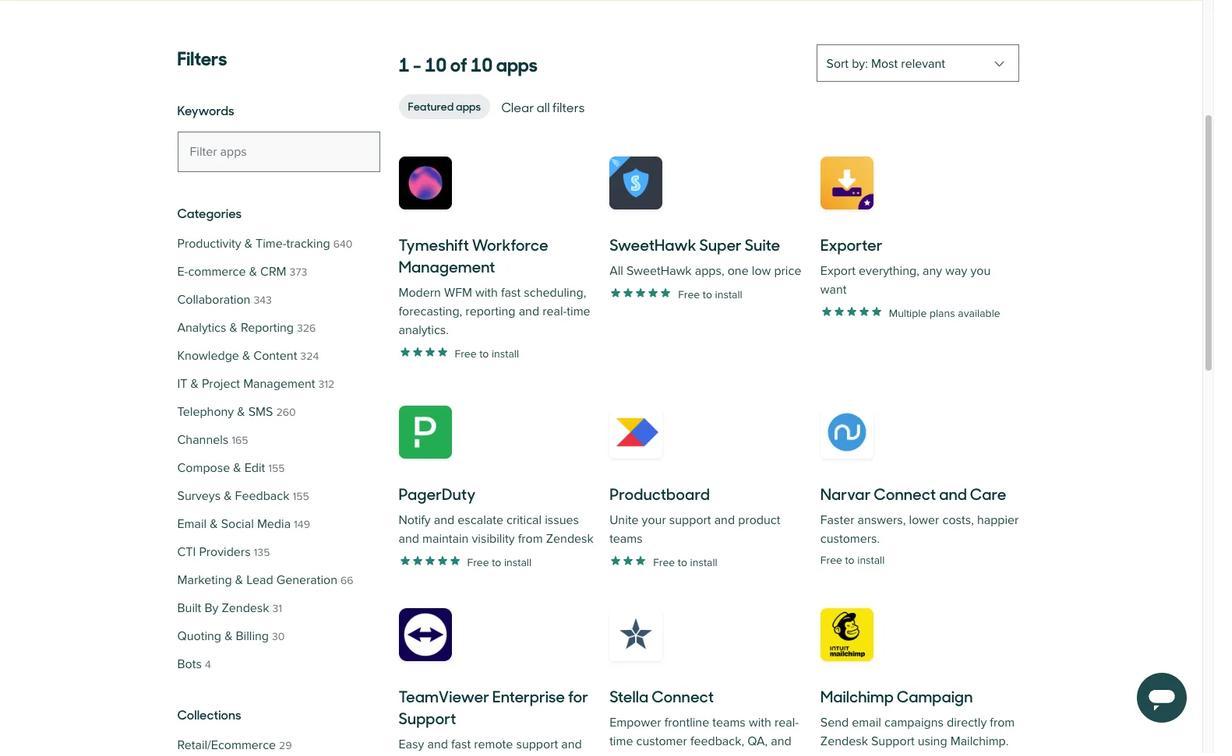 Task type: locate. For each thing, give the bounding box(es) containing it.
billing
[[236, 629, 269, 645]]

fast inside teamviewer enterprise for support easy and fast remote support and
[[451, 737, 471, 753]]

0 horizontal spatial teams
[[610, 532, 643, 547]]

lower
[[909, 513, 940, 529]]

0 horizontal spatial connect
[[652, 685, 714, 708]]

tymeshift
[[399, 233, 469, 256]]

0 vertical spatial from
[[518, 532, 543, 547]]

1 horizontal spatial management
[[399, 255, 495, 278]]

0 horizontal spatial from
[[518, 532, 543, 547]]

0 horizontal spatial fast
[[451, 737, 471, 753]]

real- down scheduling,
[[543, 304, 567, 320]]

support right your
[[670, 513, 711, 529]]

0 vertical spatial 155
[[268, 462, 285, 476]]

categories
[[177, 204, 242, 221]]

& down collaboration 343
[[230, 320, 238, 336]]

real-
[[543, 304, 567, 320], [775, 716, 799, 731]]

answers,
[[858, 513, 906, 529]]

connect up frontline
[[652, 685, 714, 708]]

& left crm
[[249, 264, 257, 280]]

support inside productboard unite your support and product teams
[[670, 513, 711, 529]]

social
[[221, 517, 254, 532]]

and down scheduling,
[[519, 304, 540, 320]]

project
[[202, 377, 240, 392]]

easy
[[399, 737, 424, 753]]

10 right -
[[425, 49, 447, 77]]

enterprise
[[493, 685, 565, 708]]

free for tymeshift
[[455, 347, 477, 361]]

1 vertical spatial connect
[[652, 685, 714, 708]]

with up qa,
[[749, 716, 772, 731]]

1 horizontal spatial with
[[749, 716, 772, 731]]

zendesk down issues
[[546, 532, 594, 547]]

management up wfm
[[399, 255, 495, 278]]

stella
[[610, 685, 649, 708]]

31
[[272, 603, 282, 616]]

1 horizontal spatial 155
[[293, 490, 309, 504]]

connect up lower
[[874, 483, 936, 505]]

edit
[[245, 461, 265, 476]]

fast left remote
[[451, 737, 471, 753]]

filters
[[553, 98, 585, 115]]

teams up feedback,
[[713, 716, 746, 731]]

1 vertical spatial with
[[749, 716, 772, 731]]

support right remote
[[516, 737, 558, 753]]

1 vertical spatial 155
[[293, 490, 309, 504]]

notify
[[399, 513, 431, 529]]

exporter
[[821, 233, 883, 256]]

install
[[715, 288, 743, 301], [492, 347, 519, 361], [858, 554, 885, 568], [504, 556, 532, 569], [690, 556, 718, 569]]

apps right featured
[[456, 98, 481, 114]]

0 horizontal spatial real-
[[543, 304, 567, 320]]

from up mailchimp.
[[990, 716, 1015, 731]]

0 horizontal spatial 155
[[268, 462, 285, 476]]

0 horizontal spatial with
[[476, 285, 498, 301]]

free down visibility
[[467, 556, 489, 569]]

price
[[774, 263, 802, 279]]

free to install for management
[[455, 347, 519, 361]]

free to install down visibility
[[467, 556, 532, 569]]

mailchimp
[[821, 685, 894, 708]]

channels 165
[[177, 433, 248, 448]]

install down customers.
[[858, 554, 885, 568]]

using
[[918, 734, 948, 750]]

10 right of
[[471, 49, 493, 77]]

155
[[268, 462, 285, 476], [293, 490, 309, 504]]

send
[[821, 716, 849, 731]]

& down analytics & reporting 326
[[242, 348, 250, 364]]

super
[[700, 233, 742, 256]]

free to install for your
[[653, 556, 718, 569]]

155 up 149
[[293, 490, 309, 504]]

clear
[[501, 98, 534, 115]]

1 horizontal spatial zendesk
[[546, 532, 594, 547]]

0 horizontal spatial 10
[[425, 49, 447, 77]]

& down compose & edit 155
[[224, 489, 232, 504]]

knowledge
[[177, 348, 239, 364]]

and up the costs,
[[940, 483, 967, 505]]

analytics
[[177, 320, 226, 336]]

0 vertical spatial real-
[[543, 304, 567, 320]]

1 horizontal spatial connect
[[874, 483, 936, 505]]

1 horizontal spatial from
[[990, 716, 1015, 731]]

0 vertical spatial sweethawk
[[610, 233, 697, 256]]

install down one
[[715, 288, 743, 301]]

with inside the tymeshift workforce management modern wfm with fast scheduling, forecasting, reporting and real-time analytics.
[[476, 285, 498, 301]]

zendesk
[[546, 532, 594, 547], [222, 601, 269, 617], [821, 734, 868, 750]]

apps
[[496, 49, 538, 77], [456, 98, 481, 114]]

fast inside the tymeshift workforce management modern wfm with fast scheduling, forecasting, reporting and real-time analytics.
[[501, 285, 521, 301]]

10
[[425, 49, 447, 77], [471, 49, 493, 77]]

reporting
[[466, 304, 516, 320]]

0 horizontal spatial management
[[243, 377, 315, 392]]

connect for empower
[[652, 685, 714, 708]]

& for sms
[[237, 405, 245, 420]]

and inside stella connect empower frontline teams with real- time customer feedback, qa, and coaching
[[771, 734, 792, 750]]

and down for
[[562, 737, 582, 753]]

30
[[272, 631, 285, 644]]

free for productboard
[[653, 556, 675, 569]]

and left product
[[715, 513, 735, 529]]

built by zendesk 31
[[177, 601, 282, 617]]

management inside the tymeshift workforce management modern wfm with fast scheduling, forecasting, reporting and real-time analytics.
[[399, 255, 495, 278]]

compose & edit 155
[[177, 461, 285, 476]]

1 vertical spatial teams
[[713, 716, 746, 731]]

free down reporting
[[455, 347, 477, 361]]

management
[[399, 255, 495, 278], [243, 377, 315, 392]]

install down productboard unite your support and product teams
[[690, 556, 718, 569]]

email & social media 149
[[177, 517, 310, 532]]

care
[[970, 483, 1007, 505]]

1 vertical spatial apps
[[456, 98, 481, 114]]

135
[[254, 546, 270, 560]]

cti
[[177, 545, 196, 561]]

pagerduty notify and escalate critical issues and maintain visibility from zendesk
[[399, 483, 594, 547]]

low
[[752, 263, 771, 279]]

& left lead
[[235, 573, 243, 589]]

0 vertical spatial with
[[476, 285, 498, 301]]

& for time-
[[245, 236, 253, 252]]

apps up clear
[[496, 49, 538, 77]]

install for productboard
[[690, 556, 718, 569]]

install down reporting
[[492, 347, 519, 361]]

0 horizontal spatial support
[[399, 707, 456, 730]]

suite
[[745, 233, 781, 256]]

1 horizontal spatial teams
[[713, 716, 746, 731]]

0 vertical spatial time
[[567, 304, 591, 320]]

time
[[567, 304, 591, 320], [610, 734, 633, 750]]

1 horizontal spatial real-
[[775, 716, 799, 731]]

zendesk up billing
[[222, 601, 269, 617]]

qa,
[[748, 734, 768, 750]]

& right the email
[[210, 517, 218, 532]]

2 vertical spatial zendesk
[[821, 734, 868, 750]]

to
[[703, 288, 713, 301], [480, 347, 489, 361], [845, 554, 855, 568], [492, 556, 502, 569], [678, 556, 688, 569]]

free to install for and
[[467, 556, 532, 569]]

& left "edit"
[[233, 461, 241, 476]]

fast for workforce
[[501, 285, 521, 301]]

critical
[[507, 513, 542, 529]]

free down customers.
[[821, 554, 843, 568]]

feedback,
[[691, 734, 745, 750]]

with inside stella connect empower frontline teams with real- time customer feedback, qa, and coaching
[[749, 716, 772, 731]]

0 horizontal spatial time
[[567, 304, 591, 320]]

343
[[254, 294, 272, 307]]

and down notify
[[399, 532, 419, 547]]

& for reporting
[[230, 320, 238, 336]]

support up easy
[[399, 707, 456, 730]]

media
[[257, 517, 291, 532]]

connect
[[874, 483, 936, 505], [652, 685, 714, 708]]

mailchimp campaign send email campaigns directly from zendesk support using mailchimp.
[[821, 685, 1015, 750]]

to down reporting
[[480, 347, 489, 361]]

zendesk inside mailchimp campaign send email campaigns directly from zendesk support using mailchimp.
[[821, 734, 868, 750]]

to down visibility
[[492, 556, 502, 569]]

& right it
[[191, 377, 199, 392]]

management down content
[[243, 377, 315, 392]]

fast up reporting
[[501, 285, 521, 301]]

keywords
[[177, 101, 234, 118]]

happier
[[978, 513, 1019, 529]]

pagerduty
[[399, 483, 476, 505]]

and right qa,
[[771, 734, 792, 750]]

sweethawk up all at right top
[[610, 233, 697, 256]]

marketing
[[177, 573, 232, 589]]

0 vertical spatial apps
[[496, 49, 538, 77]]

0 vertical spatial teams
[[610, 532, 643, 547]]

real- left send
[[775, 716, 799, 731]]

0 vertical spatial support
[[399, 707, 456, 730]]

free to install for suite
[[678, 288, 743, 301]]

1 vertical spatial real-
[[775, 716, 799, 731]]

155 right "edit"
[[268, 462, 285, 476]]

with for workforce
[[476, 285, 498, 301]]

with up reporting
[[476, 285, 498, 301]]

connect inside the "narvar connect and care faster answers, lower costs, happier customers. free to install"
[[874, 483, 936, 505]]

install down visibility
[[504, 556, 532, 569]]

to down apps,
[[703, 288, 713, 301]]

free to install down reporting
[[455, 347, 519, 361]]

by
[[205, 601, 219, 617]]

free down your
[[653, 556, 675, 569]]

free to install down apps,
[[678, 288, 743, 301]]

1 horizontal spatial support
[[872, 734, 915, 750]]

1 vertical spatial from
[[990, 716, 1015, 731]]

0 vertical spatial zendesk
[[546, 532, 594, 547]]

155 inside surveys & feedback 155
[[293, 490, 309, 504]]

time down scheduling,
[[567, 304, 591, 320]]

0 vertical spatial fast
[[501, 285, 521, 301]]

multiple plans available
[[889, 307, 1001, 320]]

0 horizontal spatial zendesk
[[222, 601, 269, 617]]

visibility
[[472, 532, 515, 547]]

free to install down productboard unite your support and product teams
[[653, 556, 718, 569]]

0 horizontal spatial support
[[516, 737, 558, 753]]

& for feedback
[[224, 489, 232, 504]]

to down customers.
[[845, 554, 855, 568]]

155 inside compose & edit 155
[[268, 462, 285, 476]]

real- inside stella connect empower frontline teams with real- time customer feedback, qa, and coaching
[[775, 716, 799, 731]]

1 horizontal spatial time
[[610, 734, 633, 750]]

compose
[[177, 461, 230, 476]]

one
[[728, 263, 749, 279]]

support down campaigns
[[872, 734, 915, 750]]

1 vertical spatial fast
[[451, 737, 471, 753]]

and
[[519, 304, 540, 320], [940, 483, 967, 505], [434, 513, 455, 529], [715, 513, 735, 529], [399, 532, 419, 547], [771, 734, 792, 750], [428, 737, 448, 753], [562, 737, 582, 753]]

teams down "unite"
[[610, 532, 643, 547]]

& left sms
[[237, 405, 245, 420]]

analytics & reporting 326
[[177, 320, 316, 336]]

productivity & time-tracking 640
[[177, 236, 353, 252]]

0 vertical spatial connect
[[874, 483, 936, 505]]

1 horizontal spatial fast
[[501, 285, 521, 301]]

& left billing
[[225, 629, 233, 645]]

to down productboard unite your support and product teams
[[678, 556, 688, 569]]

free for sweethawk
[[678, 288, 700, 301]]

1 vertical spatial sweethawk
[[627, 263, 692, 279]]

0 vertical spatial support
[[670, 513, 711, 529]]

from down critical
[[518, 532, 543, 547]]

marketing & lead generation 66
[[177, 573, 354, 589]]

from
[[518, 532, 543, 547], [990, 716, 1015, 731]]

2 horizontal spatial zendesk
[[821, 734, 868, 750]]

29 link
[[177, 738, 292, 754]]

and up maintain
[[434, 513, 455, 529]]

scheduling,
[[524, 285, 587, 301]]

time up coaching
[[610, 734, 633, 750]]

and inside the "narvar connect and care faster answers, lower costs, happier customers. free to install"
[[940, 483, 967, 505]]

1 vertical spatial support
[[516, 737, 558, 753]]

1 horizontal spatial support
[[670, 513, 711, 529]]

None search field
[[177, 132, 380, 172]]

any
[[923, 263, 943, 279]]

4
[[205, 659, 211, 672]]

crm
[[260, 264, 287, 280]]

free down apps,
[[678, 288, 700, 301]]

connect inside stella connect empower frontline teams with real- time customer feedback, qa, and coaching
[[652, 685, 714, 708]]

content
[[254, 348, 297, 364]]

1 vertical spatial support
[[872, 734, 915, 750]]

1 vertical spatial time
[[610, 734, 633, 750]]

maintain
[[423, 532, 469, 547]]

sweethawk
[[610, 233, 697, 256], [627, 263, 692, 279]]

and inside the tymeshift workforce management modern wfm with fast scheduling, forecasting, reporting and real-time analytics.
[[519, 304, 540, 320]]

zendesk down send
[[821, 734, 868, 750]]

& left time-
[[245, 236, 253, 252]]

1 horizontal spatial 10
[[471, 49, 493, 77]]

narvar
[[821, 483, 871, 505]]

support inside teamviewer enterprise for support easy and fast remote support and
[[516, 737, 558, 753]]

0 vertical spatial management
[[399, 255, 495, 278]]

66
[[341, 575, 354, 588]]

1 vertical spatial zendesk
[[222, 601, 269, 617]]

sweethawk right all at right top
[[627, 263, 692, 279]]

productboard unite your support and product teams
[[610, 483, 781, 547]]

free to install
[[678, 288, 743, 301], [455, 347, 519, 361], [467, 556, 532, 569], [653, 556, 718, 569]]



Task type: vqa. For each thing, say whether or not it's contained in the screenshot.


Task type: describe. For each thing, give the bounding box(es) containing it.
149
[[294, 518, 310, 532]]

want
[[821, 282, 847, 298]]

real- inside the tymeshift workforce management modern wfm with fast scheduling, forecasting, reporting and real-time analytics.
[[543, 304, 567, 320]]

collections
[[177, 706, 241, 723]]

Filter apps search field
[[177, 132, 380, 172]]

wfm
[[444, 285, 472, 301]]

to for pagerduty
[[492, 556, 502, 569]]

connect for and
[[874, 483, 936, 505]]

zendesk inside pagerduty notify and escalate critical issues and maintain visibility from zendesk
[[546, 532, 594, 547]]

install inside the "narvar connect and care faster answers, lower costs, happier customers. free to install"
[[858, 554, 885, 568]]

tymeshift workforce management modern wfm with fast scheduling, forecasting, reporting and real-time analytics.
[[399, 233, 591, 338]]

coaching
[[610, 753, 660, 754]]

fast for enterprise
[[451, 737, 471, 753]]

remote
[[474, 737, 513, 753]]

teams inside stella connect empower frontline teams with real- time customer feedback, qa, and coaching
[[713, 716, 746, 731]]

install for pagerduty
[[504, 556, 532, 569]]

time inside stella connect empower frontline teams with real- time customer feedback, qa, and coaching
[[610, 734, 633, 750]]

324
[[300, 350, 319, 363]]

1 vertical spatial management
[[243, 377, 315, 392]]

sms
[[248, 405, 273, 420]]

surveys & feedback 155
[[177, 489, 309, 504]]

quoting & billing 30
[[177, 629, 285, 645]]

from inside pagerduty notify and escalate critical issues and maintain visibility from zendesk
[[518, 532, 543, 547]]

1 10 from the left
[[425, 49, 447, 77]]

quoting
[[177, 629, 221, 645]]

product
[[738, 513, 781, 529]]

free for pagerduty
[[467, 556, 489, 569]]

with for connect
[[749, 716, 772, 731]]

and inside productboard unite your support and product teams
[[715, 513, 735, 529]]

373
[[290, 266, 307, 279]]

costs,
[[943, 513, 974, 529]]

your
[[642, 513, 666, 529]]

of
[[450, 49, 467, 77]]

featured
[[408, 98, 454, 114]]

teamviewer enterprise for support easy and fast remote support and
[[399, 685, 589, 754]]

exporter export everything, any way you want
[[821, 233, 991, 298]]

to for sweethawk
[[703, 288, 713, 301]]

155 for surveys & feedback
[[293, 490, 309, 504]]

workforce
[[472, 233, 549, 256]]

it
[[177, 377, 187, 392]]

bots
[[177, 657, 202, 673]]

165
[[232, 434, 248, 447]]

lead
[[246, 573, 273, 589]]

knowledge & content 324
[[177, 348, 319, 364]]

support inside mailchimp campaign send email campaigns directly from zendesk support using mailchimp.
[[872, 734, 915, 750]]

& for edit
[[233, 461, 241, 476]]

apps,
[[695, 263, 725, 279]]

1 - 10 of 10 apps
[[399, 49, 538, 77]]

clear all filters
[[501, 98, 585, 115]]

2 10 from the left
[[471, 49, 493, 77]]

and right easy
[[428, 737, 448, 753]]

generation
[[277, 573, 338, 589]]

to for tymeshift
[[480, 347, 489, 361]]

stella connect empower frontline teams with real- time customer feedback, qa, and coaching
[[610, 685, 799, 754]]

empower
[[610, 716, 661, 731]]

multiple
[[889, 307, 927, 320]]

-
[[413, 49, 421, 77]]

640
[[333, 238, 353, 251]]

unite
[[610, 513, 639, 529]]

mailchimp.
[[951, 734, 1009, 750]]

& for social
[[210, 517, 218, 532]]

time inside the tymeshift workforce management modern wfm with fast scheduling, forecasting, reporting and real-time analytics.
[[567, 304, 591, 320]]

1 horizontal spatial apps
[[496, 49, 538, 77]]

29
[[279, 740, 292, 753]]

& for billing
[[225, 629, 233, 645]]

it & project management 312
[[177, 377, 335, 392]]

from inside mailchimp campaign send email campaigns directly from zendesk support using mailchimp.
[[990, 716, 1015, 731]]

install for sweethawk super suite
[[715, 288, 743, 301]]

teams inside productboard unite your support and product teams
[[610, 532, 643, 547]]

install for tymeshift workforce management
[[492, 347, 519, 361]]

campaigns
[[885, 716, 944, 731]]

support inside teamviewer enterprise for support easy and fast remote support and
[[399, 707, 456, 730]]

everything,
[[859, 263, 920, 279]]

& for content
[[242, 348, 250, 364]]

collaboration
[[177, 292, 251, 308]]

155 for compose & edit
[[268, 462, 285, 476]]

analytics.
[[399, 323, 449, 338]]

& for lead
[[235, 573, 243, 589]]

faster
[[821, 513, 855, 529]]

for
[[568, 685, 589, 708]]

1
[[399, 49, 410, 77]]

surveys
[[177, 489, 221, 504]]

feedback
[[235, 489, 290, 504]]

time-
[[256, 236, 287, 252]]

& for project
[[191, 377, 199, 392]]

customers.
[[821, 532, 880, 547]]

to inside the "narvar connect and care faster answers, lower costs, happier customers. free to install"
[[845, 554, 855, 568]]

tracking
[[287, 236, 330, 252]]

0 horizontal spatial apps
[[456, 98, 481, 114]]

plans
[[930, 307, 956, 320]]

telephony
[[177, 405, 234, 420]]

campaign
[[897, 685, 973, 708]]

to for productboard
[[678, 556, 688, 569]]

narvar connect and care faster answers, lower costs, happier customers. free to install
[[821, 483, 1019, 568]]

frontline
[[665, 716, 710, 731]]

way
[[946, 263, 968, 279]]

customer
[[637, 734, 687, 750]]

260
[[276, 406, 296, 419]]

free inside the "narvar connect and care faster answers, lower costs, happier customers. free to install"
[[821, 554, 843, 568]]

forecasting,
[[399, 304, 462, 320]]

sweethawk super suite all sweethawk apps, one low price
[[610, 233, 802, 279]]

326
[[297, 322, 316, 335]]

all
[[610, 263, 624, 279]]

teamviewer
[[399, 685, 490, 708]]

clear all filters button
[[500, 96, 587, 118]]

available
[[958, 307, 1001, 320]]



